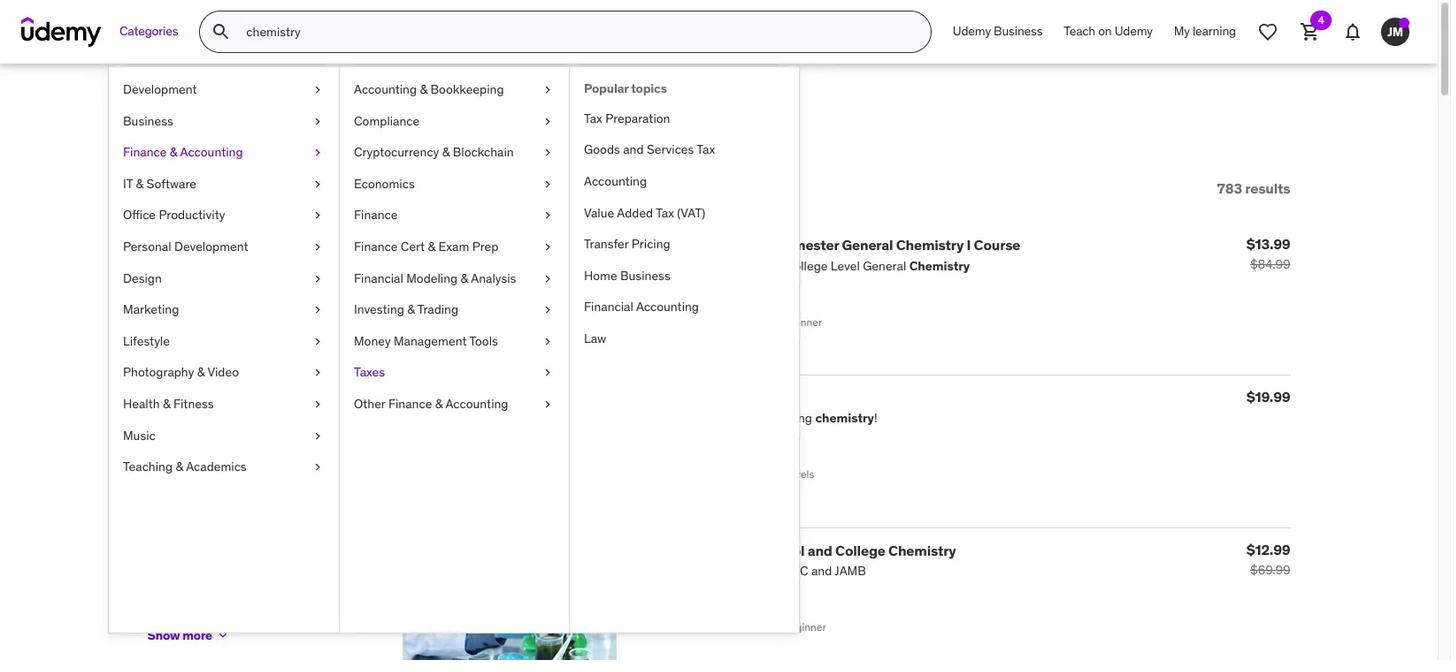 Task type: vqa. For each thing, say whether or not it's contained in the screenshot.
xsmall image inside Teaching & Academics link
yes



Task type: locate. For each thing, give the bounding box(es) containing it.
chemistry for general
[[896, 237, 964, 254]]

xsmall image inside finance cert & exam prep link
[[541, 239, 555, 256]]

xsmall image inside teaching & academics link
[[311, 459, 325, 477]]

finance for finance & accounting
[[123, 144, 167, 160]]

finance cert & exam prep link
[[340, 232, 569, 263]]

0 horizontal spatial 783
[[147, 104, 198, 141]]

other finance & accounting
[[354, 396, 508, 412]]

complete down "(vat)"
[[676, 237, 740, 254]]

xsmall image inside economics link
[[541, 176, 555, 193]]

business for udemy business
[[994, 23, 1043, 39]]

xsmall image inside finance link
[[541, 207, 555, 225]]

first
[[743, 237, 773, 254]]

xsmall image for investing & trading
[[541, 302, 555, 319]]

for
[[302, 104, 340, 141]]

& inside investing & trading 'link'
[[407, 302, 415, 318]]

0 horizontal spatial and
[[623, 142, 644, 158]]

0 vertical spatial and
[[623, 142, 644, 158]]

xsmall image inside development link
[[311, 81, 325, 99]]

0 horizontal spatial financial
[[354, 270, 403, 286]]

xsmall image inside lifestyle link
[[311, 333, 325, 351]]

chemistry left i
[[896, 237, 964, 254]]

& right it
[[136, 176, 144, 192]]

accounting down taxes link on the bottom
[[445, 396, 508, 412]]

xsmall image for lifestyle
[[311, 333, 325, 351]]

learning
[[1193, 23, 1236, 39]]

investing & trading link
[[340, 295, 569, 326]]

marketing
[[123, 302, 179, 318]]

finance inside finance cert & exam prep link
[[354, 239, 398, 255]]

finance link
[[340, 200, 569, 232]]

1 vertical spatial chemistry
[[888, 542, 956, 560]]

xsmall image inside compliance link
[[541, 113, 555, 130]]

xsmall image for health & fitness
[[311, 396, 325, 414]]

financial inside taxes element
[[584, 299, 633, 315]]

xsmall image
[[311, 113, 325, 130], [541, 113, 555, 130], [541, 176, 555, 193], [311, 239, 325, 256], [541, 239, 555, 256], [541, 270, 555, 288], [311, 333, 325, 351], [311, 396, 325, 414], [541, 396, 555, 414], [311, 428, 325, 445], [147, 499, 161, 513], [147, 531, 161, 545], [147, 562, 161, 576], [216, 629, 230, 644]]

value added tax (vat) link
[[570, 198, 799, 229]]

cert
[[401, 239, 425, 255]]

& inside cryptocurrency & blockchain link
[[442, 144, 450, 160]]

4
[[1318, 13, 1324, 27]]

xsmall image inside finance & accounting link
[[311, 144, 325, 162]]

categories button
[[109, 11, 189, 53]]

& down taxes link on the bottom
[[435, 396, 443, 412]]

& for accounting
[[170, 144, 177, 160]]

economics link
[[340, 169, 569, 200]]

trading
[[417, 302, 458, 318]]

xsmall image inside business link
[[311, 113, 325, 130]]

0 vertical spatial financial
[[354, 270, 403, 286]]

chemistry for college
[[888, 542, 956, 560]]

& left trading
[[407, 302, 415, 318]]

money management tools
[[354, 333, 498, 349]]

1 vertical spatial 783
[[1217, 179, 1242, 197]]

& inside photography & video link
[[197, 365, 205, 381]]

& right health
[[163, 396, 170, 412]]

finance down economics
[[354, 207, 398, 223]]

"chemistry"
[[346, 104, 507, 141]]

business left 'teach'
[[994, 23, 1043, 39]]

taxes link
[[340, 358, 569, 389]]

& inside the health & fitness link
[[163, 396, 170, 412]]

development
[[123, 81, 197, 97], [174, 239, 248, 255]]

xsmall image inside photography & video link
[[311, 365, 325, 382]]

783 inside status
[[1217, 179, 1242, 197]]

1 horizontal spatial 783
[[1217, 179, 1242, 197]]

xsmall image
[[311, 81, 325, 99], [541, 81, 555, 99], [311, 144, 325, 162], [541, 144, 555, 162], [311, 176, 325, 193], [311, 207, 325, 225], [541, 207, 555, 225], [311, 270, 325, 288], [311, 302, 325, 319], [541, 302, 555, 319], [541, 333, 555, 351], [311, 365, 325, 382], [541, 365, 555, 382], [311, 459, 325, 477], [147, 594, 161, 608]]

business inside taxes element
[[620, 268, 670, 284]]

business link
[[109, 106, 339, 137]]

finance & accounting link
[[109, 137, 339, 169]]

law link
[[570, 324, 799, 355]]

lifestyle
[[123, 333, 170, 349]]

xsmall image inside accounting & bookkeeping link
[[541, 81, 555, 99]]

filter
[[180, 179, 214, 197]]

the complete high school and college chemistry link
[[630, 542, 956, 560]]

health
[[123, 396, 160, 412]]

xsmall image for economics
[[541, 176, 555, 193]]

health & fitness link
[[109, 389, 339, 421]]

0 vertical spatial results
[[204, 104, 296, 141]]

development link
[[109, 74, 339, 106]]

& down compliance link
[[442, 144, 450, 160]]

bookkeeping
[[430, 81, 504, 97]]

software
[[146, 176, 196, 192]]

1 horizontal spatial financial
[[584, 299, 633, 315]]

& inside teaching & academics link
[[176, 459, 183, 475]]

and
[[623, 142, 644, 158], [808, 542, 832, 560]]

xsmall image inside the it & software link
[[311, 176, 325, 193]]

1 vertical spatial tax
[[697, 142, 715, 158]]

accounting up compliance
[[354, 81, 417, 97]]

xsmall image for taxes
[[541, 365, 555, 382]]

business for home business
[[620, 268, 670, 284]]

more
[[182, 628, 212, 644]]

the
[[630, 542, 655, 560]]

small image
[[159, 180, 177, 198]]

finance for finance
[[354, 207, 398, 223]]

chemistry right college
[[888, 542, 956, 560]]

xsmall image inside cryptocurrency & blockchain link
[[541, 144, 555, 162]]

xsmall image inside the money management tools link
[[541, 333, 555, 351]]

xsmall image inside music link
[[311, 428, 325, 445]]

xsmall image inside office productivity link
[[311, 207, 325, 225]]

1 horizontal spatial and
[[808, 542, 832, 560]]

1 horizontal spatial tax
[[656, 205, 674, 221]]

& up "chemistry"
[[420, 81, 427, 97]]

& up software
[[170, 144, 177, 160]]

xsmall image inside show more button
[[216, 629, 230, 644]]

notifications image
[[1342, 21, 1363, 42]]

xsmall image for business
[[311, 113, 325, 130]]

accounting & bookkeeping link
[[340, 74, 569, 106]]

1 vertical spatial results
[[1245, 179, 1290, 197]]

tax right services
[[697, 142, 715, 158]]

ratings
[[147, 252, 208, 273]]

finance inside finance link
[[354, 207, 398, 223]]

you have alerts image
[[1399, 18, 1409, 28]]

taxes
[[354, 365, 385, 381]]

finance for finance cert & exam prep
[[354, 239, 398, 255]]

0 vertical spatial 783
[[147, 104, 198, 141]]

development down categories dropdown button
[[123, 81, 197, 97]]

udemy inside udemy business link
[[953, 23, 991, 39]]

0 horizontal spatial business
[[123, 113, 173, 129]]

1 udemy from the left
[[953, 23, 991, 39]]

photography
[[123, 365, 194, 381]]

photography & video link
[[109, 358, 339, 389]]

2 udemy from the left
[[1115, 23, 1153, 39]]

& left up at the bottom left of the page
[[254, 364, 262, 380]]

xsmall image inside personal development link
[[311, 239, 325, 256]]

and right goods
[[623, 142, 644, 158]]

2 vertical spatial tax
[[656, 205, 674, 221]]

& right cert
[[428, 239, 435, 255]]

& for bookkeeping
[[420, 81, 427, 97]]

xsmall image for photography & video
[[311, 365, 325, 382]]

tax
[[584, 110, 602, 126], [697, 142, 715, 158], [656, 205, 674, 221]]

personal
[[123, 239, 171, 255]]

show more
[[147, 628, 212, 644]]

& inside the it & software link
[[136, 176, 144, 192]]

1 horizontal spatial udemy
[[1115, 23, 1153, 39]]

i
[[967, 237, 971, 254]]

xsmall image inside design link
[[311, 270, 325, 288]]

results inside status
[[1245, 179, 1290, 197]]

business down dr.
[[620, 268, 670, 284]]

xsmall image for compliance
[[541, 113, 555, 130]]

xsmall image inside other finance & accounting link
[[541, 396, 555, 414]]

xsmall image for marketing
[[311, 302, 325, 319]]

services
[[647, 142, 694, 158]]

and right school
[[808, 542, 832, 560]]

jm
[[1387, 24, 1403, 39]]

financial up investing
[[354, 270, 403, 286]]

office
[[123, 207, 156, 223]]

xsmall image for office productivity
[[311, 207, 325, 225]]

complete right the
[[658, 542, 722, 560]]

1 horizontal spatial results
[[1245, 179, 1290, 197]]

results up the it & software link
[[204, 104, 296, 141]]

xsmall image for finance
[[541, 207, 555, 225]]

2 horizontal spatial business
[[994, 23, 1043, 39]]

it
[[123, 176, 133, 192]]

& left 'video' at left
[[197, 365, 205, 381]]

xsmall image inside taxes link
[[541, 365, 555, 382]]

1 vertical spatial complete
[[658, 542, 722, 560]]

photography & video
[[123, 365, 239, 381]]

1 vertical spatial business
[[123, 113, 173, 129]]

tax down popular
[[584, 110, 602, 126]]

complete
[[676, 237, 740, 254], [658, 542, 722, 560]]

& inside accounting & bookkeeping link
[[420, 81, 427, 97]]

xsmall image inside marketing link
[[311, 302, 325, 319]]

financial down home
[[584, 299, 633, 315]]

finance up it & software
[[123, 144, 167, 160]]

xsmall image for music
[[311, 428, 325, 445]]

xsmall image inside investing & trading 'link'
[[541, 302, 555, 319]]

finance left cert
[[354, 239, 398, 255]]

business
[[994, 23, 1043, 39], [123, 113, 173, 129], [620, 268, 670, 284]]

xsmall image inside the health & fitness link
[[311, 396, 325, 414]]

0 vertical spatial business
[[994, 23, 1043, 39]]

teach on udemy link
[[1053, 11, 1163, 53]]

development down office productivity link
[[174, 239, 248, 255]]

finance inside finance & accounting link
[[123, 144, 167, 160]]

cryptocurrency
[[354, 144, 439, 160]]

blockchain
[[453, 144, 514, 160]]

0 horizontal spatial results
[[204, 104, 296, 141]]

finance inside other finance & accounting link
[[388, 396, 432, 412]]

xsmall image inside financial modeling & analysis link
[[541, 270, 555, 288]]

Search for anything text field
[[243, 17, 909, 47]]

& left analysis
[[461, 270, 468, 286]]

home business
[[584, 268, 670, 284]]

on
[[1098, 23, 1112, 39]]

jm link
[[1374, 11, 1417, 53]]

0 horizontal spatial udemy
[[953, 23, 991, 39]]

1 vertical spatial financial
[[584, 299, 633, 315]]

(272)
[[286, 301, 314, 317]]

finance
[[123, 144, 167, 160], [354, 207, 398, 223], [354, 239, 398, 255], [388, 396, 432, 412]]

tax left "(vat)"
[[656, 205, 674, 221]]

2 vertical spatial business
[[620, 268, 670, 284]]

& right teaching
[[176, 459, 183, 475]]

goods
[[584, 142, 620, 158]]

tools
[[469, 333, 498, 349]]

results up $13.99
[[1245, 179, 1290, 197]]

music link
[[109, 421, 339, 452]]

business up finance & accounting
[[123, 113, 173, 129]]

1 vertical spatial and
[[808, 542, 832, 560]]

& inside finance & accounting link
[[170, 144, 177, 160]]

personal development
[[123, 239, 248, 255]]

0 vertical spatial complete
[[676, 237, 740, 254]]

0 horizontal spatial tax
[[584, 110, 602, 126]]

finance right other
[[388, 396, 432, 412]]

taxes element
[[569, 67, 799, 634]]

shopping cart with 4 items image
[[1300, 21, 1321, 42]]

0 vertical spatial chemistry
[[896, 237, 964, 254]]

submit search image
[[211, 21, 232, 42]]

personal development link
[[109, 232, 339, 263]]

1 horizontal spatial business
[[620, 268, 670, 284]]

home business link
[[570, 261, 799, 292]]

financial for financial modeling & analysis
[[354, 270, 403, 286]]



Task type: describe. For each thing, give the bounding box(es) containing it.
accounting & bookkeeping
[[354, 81, 504, 97]]

financial accounting link
[[570, 292, 799, 324]]

other finance & accounting link
[[340, 389, 569, 421]]

wishlist image
[[1257, 21, 1279, 42]]

school
[[759, 542, 805, 560]]

video
[[207, 365, 239, 381]]

prep
[[472, 239, 498, 255]]

0 vertical spatial development
[[123, 81, 197, 97]]

my learning
[[1174, 23, 1236, 39]]

analysis
[[471, 270, 516, 286]]

my
[[1174, 23, 1190, 39]]

design
[[123, 270, 162, 286]]

management
[[394, 333, 467, 349]]

accounting down home business link
[[636, 299, 699, 315]]

financial modeling & analysis link
[[340, 263, 569, 295]]

$12.99
[[1246, 541, 1290, 559]]

financial for financial accounting
[[584, 299, 633, 315]]

up
[[265, 364, 279, 380]]

the complete high school and college chemistry
[[630, 542, 956, 560]]

teaching & academics link
[[109, 452, 339, 484]]

xsmall image for it & software
[[311, 176, 325, 193]]

& for trading
[[407, 302, 415, 318]]

& for fitness
[[163, 396, 170, 412]]

accounting link
[[570, 166, 799, 198]]

office productivity
[[123, 207, 225, 223]]

783 for 783 results
[[1217, 179, 1242, 197]]

it & software link
[[109, 169, 339, 200]]

course
[[974, 237, 1020, 254]]

xsmall image for financial modeling & analysis
[[541, 270, 555, 288]]

xsmall image for other finance & accounting
[[541, 396, 555, 414]]

transfer
[[584, 236, 629, 252]]

0 vertical spatial tax
[[584, 110, 602, 126]]

$69.99
[[1250, 562, 1290, 578]]

$12.99 $69.99
[[1246, 541, 1290, 578]]

my learning link
[[1163, 11, 1247, 53]]

topics
[[631, 81, 667, 96]]

português
[[169, 624, 226, 639]]

udemy business link
[[942, 11, 1053, 53]]

783 results status
[[1217, 179, 1290, 197]]

finance & accounting
[[123, 144, 243, 160]]

cryptocurrency & blockchain
[[354, 144, 514, 160]]

dr. k's complete first semester general chemistry i course
[[630, 237, 1020, 254]]

udemy business
[[953, 23, 1043, 39]]

added
[[617, 205, 653, 221]]

xsmall image for finance cert & exam prep
[[541, 239, 555, 256]]

xsmall image for finance & accounting
[[311, 144, 325, 162]]

3.5 & up
[[234, 364, 279, 380]]

popular
[[584, 81, 628, 96]]

xsmall image for cryptocurrency & blockchain
[[541, 144, 555, 162]]

k's
[[652, 237, 673, 254]]

xsmall image for teaching & academics
[[311, 459, 325, 477]]

$19.99
[[1246, 388, 1290, 406]]

teaching & academics
[[123, 459, 247, 475]]

dr. k's complete first semester general chemistry i course link
[[630, 237, 1020, 254]]

college
[[835, 542, 885, 560]]

show
[[147, 628, 180, 644]]

udemy image
[[21, 17, 102, 47]]

results for 783 results
[[1245, 179, 1290, 197]]

4 link
[[1289, 11, 1332, 53]]

home
[[584, 268, 617, 284]]

accounting down goods
[[584, 173, 647, 189]]

$84.99
[[1250, 257, 1290, 273]]

finance cert & exam prep
[[354, 239, 498, 255]]

investing & trading
[[354, 302, 458, 318]]

& for up
[[254, 364, 262, 380]]

ratings button
[[147, 252, 328, 273]]

and inside taxes element
[[623, 142, 644, 158]]

xsmall image for money management tools
[[541, 333, 555, 351]]

teaching
[[123, 459, 173, 475]]

& for video
[[197, 365, 205, 381]]

xsmall image for development
[[311, 81, 325, 99]]

economics
[[354, 176, 415, 192]]

xsmall image for accounting & bookkeeping
[[541, 81, 555, 99]]

productivity
[[159, 207, 225, 223]]

financial modeling & analysis
[[354, 270, 516, 286]]

compliance link
[[340, 106, 569, 137]]

office productivity link
[[109, 200, 339, 232]]

cryptocurrency & blockchain link
[[340, 137, 569, 169]]

law
[[584, 331, 606, 347]]

marketing link
[[109, 295, 339, 326]]

udemy inside teach on udemy link
[[1115, 23, 1153, 39]]

popular topics
[[584, 81, 667, 96]]

investing
[[354, 302, 404, 318]]

783 results
[[1217, 179, 1290, 197]]

preparation
[[605, 110, 670, 126]]

teach on udemy
[[1064, 23, 1153, 39]]

filter button
[[147, 161, 226, 216]]

tax preparation
[[584, 110, 670, 126]]

& inside financial modeling & analysis link
[[461, 270, 468, 286]]

transfer pricing link
[[570, 229, 799, 261]]

teach
[[1064, 23, 1095, 39]]

& inside other finance & accounting link
[[435, 396, 443, 412]]

exam
[[438, 239, 469, 255]]

accounting down business link
[[180, 144, 243, 160]]

& for academics
[[176, 459, 183, 475]]

dr.
[[630, 237, 649, 254]]

(vat)
[[677, 205, 705, 221]]

xsmall image for show more
[[216, 629, 230, 644]]

$13.99 $84.99
[[1246, 236, 1290, 273]]

783 for 783 results for "chemistry"
[[147, 104, 198, 141]]

value added tax (vat)
[[584, 205, 705, 221]]

1 vertical spatial development
[[174, 239, 248, 255]]

& for software
[[136, 176, 144, 192]]

3.5
[[234, 364, 251, 380]]

financial accounting
[[584, 299, 699, 315]]

goods and services tax
[[584, 142, 715, 158]]

$13.99
[[1246, 236, 1290, 253]]

design link
[[109, 263, 339, 295]]

results for 783 results for "chemistry"
[[204, 104, 296, 141]]

language
[[147, 448, 225, 469]]

health & fitness
[[123, 396, 214, 412]]

categories
[[119, 23, 178, 39]]

& inside finance cert & exam prep link
[[428, 239, 435, 255]]

show more button
[[147, 619, 230, 654]]

high
[[725, 542, 756, 560]]

& for blockchain
[[442, 144, 450, 160]]

xsmall image for personal development
[[311, 239, 325, 256]]

2 horizontal spatial tax
[[697, 142, 715, 158]]

xsmall image for design
[[311, 270, 325, 288]]



